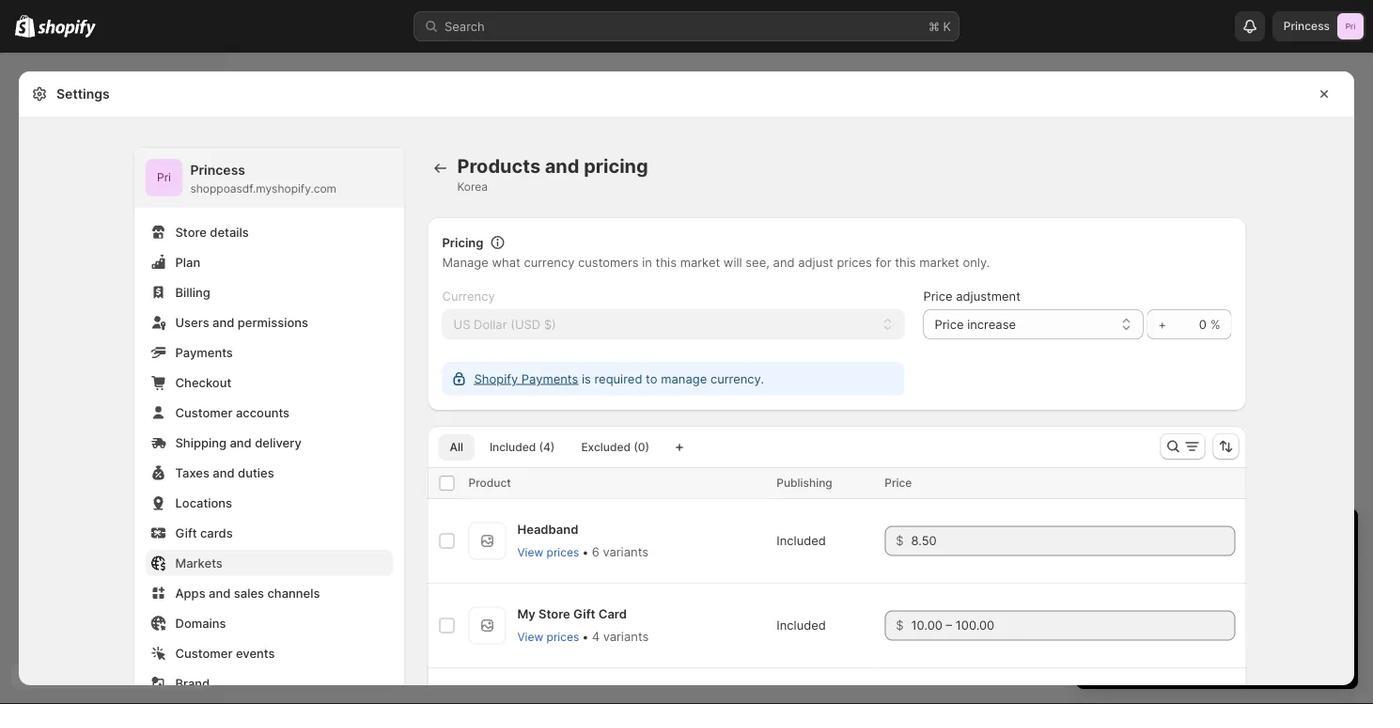 Task type: describe. For each thing, give the bounding box(es) containing it.
status inside the settings dialog
[[442, 362, 905, 396]]

my
[[518, 607, 536, 621]]

product
[[469, 476, 511, 490]]

and inside to customize your online store and add bonus features
[[1181, 616, 1203, 630]]

required
[[595, 371, 643, 386]]

price increase
[[935, 317, 1016, 331]]

• inside 'my store gift card view prices • 4 variants'
[[582, 630, 589, 644]]

left
[[1147, 525, 1176, 548]]

markets
[[175, 556, 223, 570]]

and inside 'link'
[[213, 465, 235, 480]]

details
[[210, 225, 249, 239]]

customer for customer accounts
[[175, 405, 233, 420]]

accounts
[[236, 405, 290, 420]]

and down customer accounts
[[230, 435, 252, 450]]

and up $1/month
[[1219, 559, 1241, 574]]

duties
[[238, 465, 274, 480]]

included for headband
[[777, 534, 826, 548]]

domains link
[[145, 610, 393, 637]]

in inside dropdown button
[[1181, 525, 1197, 548]]

shipping and delivery
[[175, 435, 302, 450]]

bonus
[[1232, 616, 1267, 630]]

customers
[[578, 255, 639, 269]]

1 vertical spatial plan
[[1232, 650, 1255, 664]]

3
[[1137, 578, 1144, 593]]

channels
[[267, 586, 320, 600]]

payments inside shop settings menu element
[[175, 345, 233, 360]]

(4)
[[539, 440, 555, 454]]

checkout link
[[145, 369, 393, 396]]

dollar
[[474, 317, 507, 331]]

$50 app store credit
[[1110, 597, 1228, 612]]

+ % text field
[[1174, 309, 1207, 339]]

cards
[[200, 526, 233, 540]]

payments link
[[145, 339, 393, 366]]

included (4) button
[[478, 434, 566, 461]]

in inside dialog
[[642, 255, 652, 269]]

online
[[1110, 616, 1145, 630]]

and right see,
[[773, 255, 795, 269]]

store inside shop settings menu element
[[175, 225, 207, 239]]

pick
[[1180, 650, 1202, 664]]

see,
[[746, 255, 770, 269]]

trial
[[1247, 525, 1280, 548]]

customer for customer events
[[175, 646, 233, 660]]

gift cards
[[175, 526, 233, 540]]

plan link
[[145, 249, 393, 275]]

1 horizontal spatial shopify image
[[38, 19, 96, 38]]

0 vertical spatial store
[[1162, 597, 1191, 612]]

settings
[[56, 86, 110, 102]]

switch
[[1095, 559, 1134, 574]]

my store gift card view prices • 4 variants
[[518, 607, 649, 644]]

and right users
[[213, 315, 234, 330]]

view prices link for view
[[518, 546, 579, 559]]

app
[[1137, 597, 1158, 612]]

sales
[[234, 586, 264, 600]]

locations link
[[145, 490, 393, 516]]

1
[[1095, 525, 1104, 548]]

0 horizontal spatial shopify image
[[15, 15, 35, 37]]

your inside to customize your online store and add bonus features
[[1309, 597, 1335, 612]]

prices inside "headband view prices • 6 variants"
[[547, 546, 579, 559]]

delivery
[[255, 435, 302, 450]]

day
[[1109, 525, 1142, 548]]

domains
[[175, 616, 226, 630]]

(0)
[[634, 440, 650, 454]]

add
[[1206, 616, 1228, 630]]

store inside 'my store gift card view prices • 4 variants'
[[539, 607, 570, 621]]

us
[[454, 317, 471, 331]]

brand
[[175, 676, 210, 691]]

get:
[[1244, 559, 1267, 574]]

for inside the settings dialog
[[876, 255, 892, 269]]

1 vertical spatial to
[[1138, 559, 1149, 574]]

to inside status
[[646, 371, 658, 386]]

pick your plan
[[1180, 650, 1255, 664]]

princess shoppoasdf.myshopify.com
[[190, 162, 337, 196]]

us dollar (usd $)
[[454, 317, 556, 331]]

shopify payments is required to manage currency.
[[474, 371, 764, 386]]

users and permissions link
[[145, 309, 393, 336]]

adjust
[[798, 255, 834, 269]]

headband view prices • 6 variants
[[518, 522, 649, 559]]

price for price increase
[[935, 317, 964, 331]]

shopify payments link
[[474, 371, 578, 386]]

a
[[1153, 559, 1160, 574]]

princess for princess shoppoasdf.myshopify.com
[[190, 162, 245, 178]]

⌘
[[929, 19, 940, 33]]

billing
[[175, 285, 210, 299]]

customer accounts link
[[145, 400, 393, 426]]

shoppoasdf.myshopify.com
[[190, 182, 337, 196]]

all
[[450, 440, 463, 454]]

first 3 months for $1/month
[[1110, 578, 1269, 593]]

view prices link for store
[[518, 630, 579, 644]]

apps
[[175, 586, 206, 600]]

prices inside 'my store gift card view prices • 4 variants'
[[547, 630, 579, 644]]

apps and sales channels link
[[145, 580, 393, 606]]

1 market from the left
[[680, 255, 720, 269]]

adjustment
[[956, 289, 1021, 303]]

products
[[457, 155, 541, 178]]

billing link
[[145, 279, 393, 306]]

excluded (0) button
[[570, 434, 661, 461]]

manage
[[661, 371, 707, 386]]



Task type: locate. For each thing, give the bounding box(es) containing it.
0 vertical spatial included
[[490, 440, 536, 454]]

and right taxes
[[213, 465, 235, 480]]

your inside dropdown button
[[1202, 525, 1241, 548]]

0 vertical spatial customer
[[175, 405, 233, 420]]

status
[[442, 362, 905, 396]]

0 vertical spatial price
[[924, 289, 953, 303]]

in right left
[[1181, 525, 1197, 548]]

for up credit
[[1194, 578, 1210, 593]]

customer down domains at left bottom
[[175, 646, 233, 660]]

status containing shopify payments
[[442, 362, 905, 396]]

excluded (0)
[[581, 440, 650, 454]]

0 vertical spatial princess
[[1284, 19, 1330, 33]]

plan
[[175, 255, 200, 269]]

1 horizontal spatial in
[[1181, 525, 1197, 548]]

to customize your online store and add bonus features
[[1110, 597, 1335, 630]]

2 vertical spatial price
[[885, 476, 912, 490]]

price right publishing
[[885, 476, 912, 490]]

2 horizontal spatial to
[[1232, 597, 1243, 612]]

$ text field
[[912, 611, 1188, 641]]

to left manage
[[646, 371, 658, 386]]

currency.
[[711, 371, 764, 386]]

customer down checkout
[[175, 405, 233, 420]]

1 horizontal spatial plan
[[1232, 650, 1255, 664]]

dialog
[[1362, 71, 1374, 685]]

shipping and delivery link
[[145, 430, 393, 456]]

market
[[680, 255, 720, 269], [920, 255, 960, 269]]

view prices link down my
[[518, 630, 579, 644]]

1 vertical spatial $
[[896, 618, 904, 633]]

+
[[1159, 317, 1167, 331]]

this right customers
[[656, 255, 677, 269]]

0 horizontal spatial to
[[646, 371, 658, 386]]

1 day left in your trial button
[[1077, 509, 1359, 548]]

plan up first 3 months for $1/month
[[1192, 559, 1216, 574]]

pricing
[[442, 235, 484, 250]]

store details
[[175, 225, 249, 239]]

gift inside shop settings menu element
[[175, 526, 197, 540]]

1 vertical spatial store
[[1148, 616, 1178, 630]]

1 vertical spatial gift
[[574, 607, 596, 621]]

for right adjust
[[876, 255, 892, 269]]

price down price adjustment
[[935, 317, 964, 331]]

price for price adjustment
[[924, 289, 953, 303]]

2 • from the top
[[582, 630, 589, 644]]

and left pricing
[[545, 155, 580, 178]]

4
[[592, 629, 600, 644]]

store down $50 app store credit
[[1148, 616, 1178, 630]]

2 variants from the top
[[603, 629, 649, 644]]

card
[[599, 607, 627, 621]]

shopify
[[474, 371, 518, 386]]

0 horizontal spatial princess
[[190, 162, 245, 178]]

2 vertical spatial to
[[1232, 597, 1243, 612]]

shop settings menu element
[[134, 148, 405, 704]]

1 view prices link from the top
[[518, 546, 579, 559]]

0 horizontal spatial for
[[876, 255, 892, 269]]

permissions
[[238, 315, 308, 330]]

1 vertical spatial •
[[582, 630, 589, 644]]

1 customer from the top
[[175, 405, 233, 420]]

princess up shoppoasdf.myshopify.com
[[190, 162, 245, 178]]

0 vertical spatial in
[[642, 255, 652, 269]]

princess inside the princess shoppoasdf.myshopify.com
[[190, 162, 245, 178]]

currency
[[524, 255, 575, 269]]

all button
[[439, 434, 475, 461]]

2 this from the left
[[895, 255, 916, 269]]

pri button
[[145, 159, 183, 197]]

to left 'a'
[[1138, 559, 1149, 574]]

0 vertical spatial prices
[[837, 255, 872, 269]]

market left only.
[[920, 255, 960, 269]]

gift left cards
[[175, 526, 197, 540]]

taxes and duties
[[175, 465, 274, 480]]

store right my
[[539, 607, 570, 621]]

view inside "headband view prices • 6 variants"
[[518, 546, 544, 559]]

princess
[[1284, 19, 1330, 33], [190, 162, 245, 178]]

taxes and duties link
[[145, 460, 393, 486]]

tab list
[[435, 433, 665, 461]]

currency
[[442, 289, 495, 303]]

payments
[[175, 345, 233, 360], [522, 371, 578, 386]]

0 horizontal spatial this
[[656, 255, 677, 269]]

view down headband
[[518, 546, 544, 559]]

1 vertical spatial store
[[539, 607, 570, 621]]

1 variants from the top
[[603, 545, 649, 559]]

price up 'price increase'
[[924, 289, 953, 303]]

1 • from the top
[[582, 546, 589, 559]]

increase
[[968, 317, 1016, 331]]

0 vertical spatial payments
[[175, 345, 233, 360]]

to
[[646, 371, 658, 386], [1138, 559, 1149, 574], [1232, 597, 1243, 612]]

1 horizontal spatial this
[[895, 255, 916, 269]]

to inside to customize your online store and add bonus features
[[1232, 597, 1243, 612]]

1 vertical spatial variants
[[603, 629, 649, 644]]

your
[[1202, 525, 1241, 548], [1309, 597, 1335, 612], [1205, 650, 1229, 664]]

store up 'plan'
[[175, 225, 207, 239]]

1 $ from the top
[[896, 534, 904, 548]]

princess image
[[1338, 13, 1364, 39]]

$50 app store credit link
[[1110, 597, 1228, 612]]

variants down card
[[603, 629, 649, 644]]

features
[[1271, 616, 1318, 630]]

pricing
[[584, 155, 648, 178]]

paid
[[1163, 559, 1188, 574]]

1 horizontal spatial princess
[[1284, 19, 1330, 33]]

princess for princess
[[1284, 19, 1330, 33]]

⌘ k
[[929, 19, 951, 33]]

manage what currency customers in this market will see, and adjust prices for this market only.
[[442, 255, 990, 269]]

2 vertical spatial prices
[[547, 630, 579, 644]]

settings dialog
[[19, 71, 1355, 704]]

0 horizontal spatial payments
[[175, 345, 233, 360]]

and right apps
[[209, 586, 231, 600]]

0 horizontal spatial market
[[680, 255, 720, 269]]

$ text field
[[912, 526, 1188, 556]]

market left will
[[680, 255, 720, 269]]

customer accounts
[[175, 405, 290, 420]]

customer events link
[[145, 640, 393, 667]]

payments inside status
[[522, 371, 578, 386]]

store down months
[[1162, 597, 1191, 612]]

6
[[592, 545, 600, 559]]

0 vertical spatial view prices link
[[518, 546, 579, 559]]

view prices link down headband
[[518, 546, 579, 559]]

0 horizontal spatial plan
[[1192, 559, 1216, 574]]

payments left "is" on the left bottom of the page
[[522, 371, 578, 386]]

1 vertical spatial view prices link
[[518, 630, 579, 644]]

manage
[[442, 255, 489, 269]]

1 vertical spatial for
[[1194, 578, 1210, 593]]

2 customer from the top
[[175, 646, 233, 660]]

tab list inside the settings dialog
[[435, 433, 665, 461]]

0 vertical spatial plan
[[1192, 559, 1216, 574]]

your up the features
[[1309, 597, 1335, 612]]

customer
[[175, 405, 233, 420], [175, 646, 233, 660]]

0 vertical spatial •
[[582, 546, 589, 559]]

store inside to customize your online store and add bonus features
[[1148, 616, 1178, 630]]

1 day left in your trial element
[[1077, 558, 1359, 689]]

tab list containing all
[[435, 433, 665, 461]]

$ for 6 variants
[[896, 534, 904, 548]]

events
[[236, 646, 275, 660]]

months
[[1148, 578, 1191, 593]]

princess left princess image
[[1284, 19, 1330, 33]]

included inside button
[[490, 440, 536, 454]]

$50
[[1110, 597, 1133, 612]]

1 this from the left
[[656, 255, 677, 269]]

0 vertical spatial your
[[1202, 525, 1241, 548]]

1 horizontal spatial gift
[[574, 607, 596, 621]]

1 vertical spatial in
[[1181, 525, 1197, 548]]

users and permissions
[[175, 315, 308, 330]]

0 vertical spatial to
[[646, 371, 658, 386]]

customize
[[1247, 597, 1306, 612]]

locations
[[175, 495, 232, 510]]

•
[[582, 546, 589, 559], [582, 630, 589, 644]]

and inside products and pricing korea
[[545, 155, 580, 178]]

in right customers
[[642, 255, 652, 269]]

excluded
[[581, 440, 631, 454]]

1 vertical spatial princess
[[190, 162, 245, 178]]

1 horizontal spatial market
[[920, 255, 960, 269]]

2 view prices link from the top
[[518, 630, 579, 644]]

variants inside 'my store gift card view prices • 4 variants'
[[603, 629, 649, 644]]

payments up checkout
[[175, 345, 233, 360]]

price
[[924, 289, 953, 303], [935, 317, 964, 331], [885, 476, 912, 490]]

brand link
[[145, 670, 393, 697]]

shopify image
[[15, 15, 35, 37], [38, 19, 96, 38]]

$ for 4 variants
[[896, 618, 904, 633]]

and
[[545, 155, 580, 178], [773, 255, 795, 269], [213, 315, 234, 330], [230, 435, 252, 450], [213, 465, 235, 480], [1219, 559, 1241, 574], [209, 586, 231, 600], [1181, 616, 1203, 630]]

view prices link
[[518, 546, 579, 559], [518, 630, 579, 644]]

0 horizontal spatial store
[[175, 225, 207, 239]]

pick your plan link
[[1095, 644, 1340, 670]]

0 vertical spatial for
[[876, 255, 892, 269]]

your right pick at the right bottom
[[1205, 650, 1229, 664]]

what
[[492, 255, 521, 269]]

variants inside "headband view prices • 6 variants"
[[603, 545, 649, 559]]

$)
[[544, 317, 556, 331]]

princess image
[[145, 159, 183, 197]]

1 vertical spatial customer
[[175, 646, 233, 660]]

variants
[[603, 545, 649, 559], [603, 629, 649, 644]]

credit
[[1195, 597, 1228, 612]]

0 vertical spatial view
[[518, 546, 544, 559]]

in
[[642, 255, 652, 269], [1181, 525, 1197, 548]]

0 vertical spatial variants
[[603, 545, 649, 559]]

taxes
[[175, 465, 210, 480]]

• left 6
[[582, 546, 589, 559]]

is
[[582, 371, 591, 386]]

2 view from the top
[[518, 630, 544, 644]]

korea
[[457, 180, 488, 194]]

products and pricing korea
[[457, 155, 648, 194]]

your left trial
[[1202, 525, 1241, 548]]

to down $1/month
[[1232, 597, 1243, 612]]

prices right adjust
[[837, 255, 872, 269]]

prices down headband
[[547, 546, 579, 559]]

only.
[[963, 255, 990, 269]]

publishing
[[777, 476, 833, 490]]

1 horizontal spatial for
[[1194, 578, 1210, 593]]

1 vertical spatial payments
[[522, 371, 578, 386]]

0 vertical spatial store
[[175, 225, 207, 239]]

plan down bonus
[[1232, 650, 1255, 664]]

• left 4
[[582, 630, 589, 644]]

0 horizontal spatial in
[[642, 255, 652, 269]]

(usd
[[511, 317, 541, 331]]

included (4)
[[490, 440, 555, 454]]

1 vertical spatial view
[[518, 630, 544, 644]]

2 $ from the top
[[896, 618, 904, 633]]

first
[[1110, 578, 1133, 593]]

$
[[896, 534, 904, 548], [896, 618, 904, 633]]

view down my
[[518, 630, 544, 644]]

view inside 'my store gift card view prices • 4 variants'
[[518, 630, 544, 644]]

gift up 4
[[574, 607, 596, 621]]

switch to a paid plan and get:
[[1095, 559, 1267, 574]]

2 vertical spatial included
[[777, 618, 826, 633]]

2 market from the left
[[920, 255, 960, 269]]

• inside "headband view prices • 6 variants"
[[582, 546, 589, 559]]

1 vertical spatial price
[[935, 317, 964, 331]]

1 vertical spatial included
[[777, 534, 826, 548]]

2 vertical spatial your
[[1205, 650, 1229, 664]]

included for my store gift card
[[777, 618, 826, 633]]

this left only.
[[895, 255, 916, 269]]

gift inside 'my store gift card view prices • 4 variants'
[[574, 607, 596, 621]]

1 day left in your trial
[[1095, 525, 1280, 548]]

1 vertical spatial your
[[1309, 597, 1335, 612]]

for
[[876, 255, 892, 269], [1194, 578, 1210, 593]]

1 vertical spatial prices
[[547, 546, 579, 559]]

for inside 1 day left in your trial element
[[1194, 578, 1210, 593]]

variants right 6
[[603, 545, 649, 559]]

0 horizontal spatial gift
[[175, 526, 197, 540]]

search
[[445, 19, 485, 33]]

1 view from the top
[[518, 546, 544, 559]]

0 vertical spatial $
[[896, 534, 904, 548]]

1 horizontal spatial to
[[1138, 559, 1149, 574]]

0 vertical spatial gift
[[175, 526, 197, 540]]

headband
[[518, 522, 579, 537]]

and left add
[[1181, 616, 1203, 630]]

shipping
[[175, 435, 227, 450]]

prices left 4
[[547, 630, 579, 644]]

1 horizontal spatial payments
[[522, 371, 578, 386]]

1 horizontal spatial store
[[539, 607, 570, 621]]



Task type: vqa. For each thing, say whether or not it's contained in the screenshot.
the topmost $
yes



